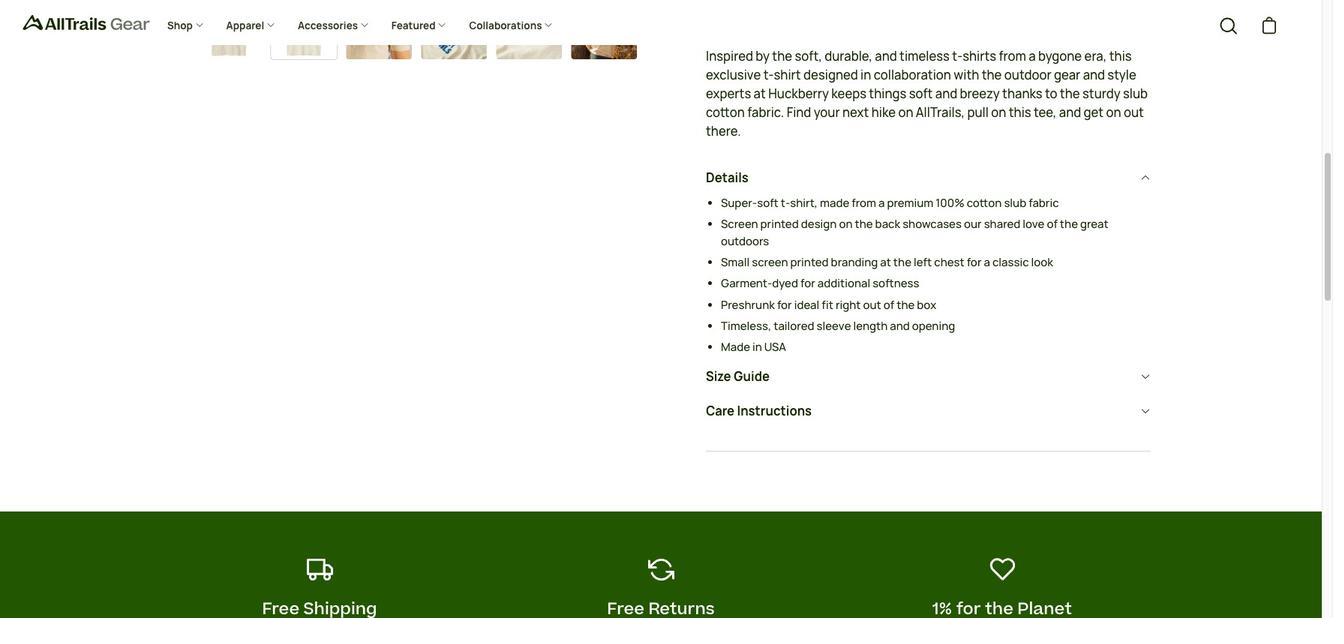 Task type: locate. For each thing, give the bounding box(es) containing it.
get
[[1084, 104, 1104, 121]]

toggle plus image inside 'shop' link
[[195, 20, 204, 29]]

0 horizontal spatial of
[[884, 298, 895, 313]]

1 alltrails × huckberry tee - almond tees huckberry image from the left
[[271, 0, 337, 59]]

slub
[[1123, 86, 1148, 102], [1004, 196, 1027, 211]]

fabric
[[1029, 196, 1059, 211]]

for down dyed
[[777, 298, 792, 313]]

the right to
[[1060, 86, 1080, 102]]

collaboration
[[874, 67, 952, 83]]

1 horizontal spatial t-
[[953, 48, 963, 65]]

this up style at the top of the page
[[1110, 48, 1132, 65]]

toggle plus image for featured
[[438, 20, 447, 29]]

soft up the screen
[[757, 196, 779, 211]]

1 vertical spatial at
[[880, 255, 891, 270]]

1 vertical spatial in
[[753, 340, 762, 355]]

toggle plus image for apparel
[[266, 20, 275, 29]]

alltrails × huckberry tee - almond tees huckberry image
[[271, 0, 337, 59], [346, 0, 412, 59], [421, 0, 487, 59], [496, 0, 562, 59], [571, 0, 637, 59]]

1 vertical spatial of
[[884, 298, 895, 313]]

cotton
[[706, 104, 745, 121], [967, 196, 1002, 211]]

1 horizontal spatial of
[[1047, 217, 1058, 232]]

of right love
[[1047, 217, 1058, 232]]

huckberry
[[769, 86, 829, 102]]

showcases
[[903, 217, 962, 232]]

there.
[[706, 123, 741, 140]]

0 vertical spatial this
[[1110, 48, 1132, 65]]

printed down shirt,
[[761, 217, 799, 232]]

toggle plus image for shop
[[195, 20, 204, 29]]

slub inside the super-soft t-shirt, made from a premium 100% cotton slub fabric screen printed design on the back showcases our shared love of the great outdoors small screen printed branding at the left chest for a classic look garment-dyed for additional softness preshrunk for ideal fit right out of the box timeless, tailored sleeve length and opening made in usa
[[1004, 196, 1027, 211]]

0 horizontal spatial at
[[754, 86, 766, 102]]

exclusive t-
[[706, 67, 774, 83]]

from inside inspired by the soft, durable, and timeless t-shirts from a bygone era, this exclusive t-shirt designed in collaboration with the outdoor gear and style experts at huckberry keeps things soft and breezy thanks to the sturdy slub cotton fabric. find your next hike on alltrails, pull on this tee, and get on out there.
[[999, 48, 1027, 65]]

for up ideal
[[801, 277, 816, 292]]

0 horizontal spatial this
[[1009, 104, 1032, 121]]

3 toggle plus image from the left
[[438, 20, 447, 29]]

2 horizontal spatial toggle plus image
[[438, 20, 447, 29]]

breezy
[[960, 86, 1000, 102]]

1 horizontal spatial a
[[984, 255, 991, 270]]

0 vertical spatial slub
[[1123, 86, 1148, 102]]

details
[[706, 170, 749, 186]]

at up fabric.
[[754, 86, 766, 102]]

1 horizontal spatial in
[[861, 67, 872, 83]]

0 horizontal spatial a
[[879, 196, 885, 211]]

0 vertical spatial a
[[1029, 48, 1036, 65]]

1 horizontal spatial out
[[1124, 104, 1144, 121]]

soft inside inspired by the soft, durable, and timeless t-shirts from a bygone era, this exclusive t-shirt designed in collaboration with the outdoor gear and style experts at huckberry keeps things soft and breezy thanks to the sturdy slub cotton fabric. find your next hike on alltrails, pull on this tee, and get on out there.
[[909, 86, 933, 102]]

1 horizontal spatial slub
[[1123, 86, 1148, 102]]

cotton up there.
[[706, 104, 745, 121]]

and up collaboration
[[875, 48, 897, 65]]

out
[[1124, 104, 1144, 121], [863, 298, 882, 313]]

shirts
[[963, 48, 997, 65]]

on right hike
[[899, 104, 914, 121]]

made
[[820, 196, 850, 211]]

100%
[[936, 196, 965, 211]]

0 horizontal spatial for
[[777, 298, 792, 313]]

on
[[899, 104, 914, 121], [992, 104, 1007, 121], [1107, 104, 1122, 121], [839, 217, 853, 232]]

sleeve
[[817, 319, 851, 334]]

1 vertical spatial from
[[852, 196, 877, 211]]

size guide
[[706, 368, 770, 385]]

toggle plus image inside accessories link
[[360, 20, 369, 29]]

from right made
[[852, 196, 877, 211]]

1 horizontal spatial at
[[880, 255, 891, 270]]

0 horizontal spatial soft
[[757, 196, 779, 211]]

from
[[999, 48, 1027, 65], [852, 196, 877, 211]]

slub down style at the top of the page
[[1123, 86, 1148, 102]]

toggle plus image
[[360, 20, 369, 29], [544, 20, 553, 29]]

toggle plus image inside featured link
[[438, 20, 447, 29]]

a up outdoor at the top right
[[1029, 48, 1036, 65]]

made
[[721, 340, 750, 355]]

and left get
[[1059, 104, 1082, 121]]

0 horizontal spatial from
[[852, 196, 877, 211]]

a up back
[[879, 196, 885, 211]]

find
[[787, 104, 812, 121]]

featured
[[392, 19, 438, 32]]

on down made
[[839, 217, 853, 232]]

toggle plus image inside apparel link
[[266, 20, 275, 29]]

era,
[[1085, 48, 1107, 65]]

outdoors
[[721, 234, 769, 249]]

this
[[1110, 48, 1132, 65], [1009, 104, 1032, 121]]

of
[[1047, 217, 1058, 232], [884, 298, 895, 313]]

0 vertical spatial cotton
[[706, 104, 745, 121]]

0 horizontal spatial t-
[[781, 196, 790, 211]]

additional
[[818, 277, 871, 292]]

this down thanks
[[1009, 104, 1032, 121]]

of down 'softness'
[[884, 298, 895, 313]]

1 toggle plus image from the left
[[195, 20, 204, 29]]

0 vertical spatial for
[[967, 255, 982, 270]]

0 vertical spatial printed
[[761, 217, 799, 232]]

in left usa
[[753, 340, 762, 355]]

shop link
[[156, 8, 215, 45]]

1 vertical spatial out
[[863, 298, 882, 313]]

a
[[1029, 48, 1036, 65], [879, 196, 885, 211], [984, 255, 991, 270]]

2 toggle plus image from the left
[[544, 20, 553, 29]]

the left great
[[1060, 217, 1078, 232]]

collaborations
[[469, 19, 544, 32]]

0 vertical spatial t-
[[953, 48, 963, 65]]

t- inside inspired by the soft, durable, and timeless t-shirts from a bygone era, this exclusive t-shirt designed in collaboration with the outdoor gear and style experts at huckberry keeps things soft and breezy thanks to the sturdy slub cotton fabric. find your next hike on alltrails, pull on this tee, and get on out there.
[[953, 48, 963, 65]]

2 vertical spatial a
[[984, 255, 991, 270]]

1 vertical spatial slub
[[1004, 196, 1027, 211]]

1 horizontal spatial soft
[[909, 86, 933, 102]]

shirt,
[[790, 196, 818, 211]]

1 vertical spatial this
[[1009, 104, 1032, 121]]

1 horizontal spatial for
[[801, 277, 816, 292]]

0 horizontal spatial toggle plus image
[[360, 20, 369, 29]]

t-
[[953, 48, 963, 65], [781, 196, 790, 211]]

from up outdoor at the top right
[[999, 48, 1027, 65]]

screen
[[721, 217, 758, 232]]

durable,
[[825, 48, 873, 65]]

accessories link
[[287, 8, 380, 45]]

toggle plus image left collaborations
[[438, 20, 447, 29]]

1 horizontal spatial toggle plus image
[[544, 20, 553, 29]]

0 horizontal spatial toggle plus image
[[195, 20, 204, 29]]

care instructions
[[706, 403, 812, 419]]

soft
[[909, 86, 933, 102], [757, 196, 779, 211]]

1 horizontal spatial cotton
[[967, 196, 1002, 211]]

designed
[[804, 67, 858, 83]]

toggle plus image for accessories
[[360, 20, 369, 29]]

t- up with
[[953, 48, 963, 65]]

slub up shared
[[1004, 196, 1027, 211]]

and
[[875, 48, 897, 65], [1083, 67, 1105, 83], [936, 86, 958, 102], [1059, 104, 1082, 121], [890, 319, 910, 334]]

0 horizontal spatial slub
[[1004, 196, 1027, 211]]

on right pull
[[992, 104, 1007, 121]]

at inside inspired by the soft, durable, and timeless t-shirts from a bygone era, this exclusive t-shirt designed in collaboration with the outdoor gear and style experts at huckberry keeps things soft and breezy thanks to the sturdy slub cotton fabric. find your next hike on alltrails, pull on this tee, and get on out there.
[[754, 86, 766, 102]]

out up length
[[863, 298, 882, 313]]

0 vertical spatial soft
[[909, 86, 933, 102]]

shop
[[167, 19, 195, 32]]

the left back
[[855, 217, 873, 232]]

in
[[861, 67, 872, 83], [753, 340, 762, 355]]

1 vertical spatial cotton
[[967, 196, 1002, 211]]

garment-
[[721, 277, 772, 292]]

shared
[[984, 217, 1021, 232]]

1 toggle plus image from the left
[[360, 20, 369, 29]]

chest
[[934, 255, 965, 270]]

2 horizontal spatial a
[[1029, 48, 1036, 65]]

gear
[[1054, 67, 1081, 83]]

branding
[[831, 255, 878, 270]]

1 vertical spatial soft
[[757, 196, 779, 211]]

from inside the super-soft t-shirt, made from a premium 100% cotton slub fabric screen printed design on the back showcases our shared love of the great outdoors small screen printed branding at the left chest for a classic look garment-dyed for additional softness preshrunk for ideal fit right out of the box timeless, tailored sleeve length and opening made in usa
[[852, 196, 877, 211]]

for right chest
[[967, 255, 982, 270]]

the up shirt
[[772, 48, 793, 65]]

t- right 'super-'
[[781, 196, 790, 211]]

apparel link
[[215, 8, 287, 45]]

at
[[754, 86, 766, 102], [880, 255, 891, 270]]

0 vertical spatial in
[[861, 67, 872, 83]]

at up 'softness'
[[880, 255, 891, 270]]

small
[[721, 255, 750, 270]]

the left left at the right of page
[[894, 255, 912, 270]]

preshrunk
[[721, 298, 775, 313]]

guide
[[734, 368, 770, 385]]

toggle plus image
[[195, 20, 204, 29], [266, 20, 275, 29], [438, 20, 447, 29]]

things
[[869, 86, 907, 102]]

toggle plus image left apparel
[[195, 20, 204, 29]]

0 vertical spatial out
[[1124, 104, 1144, 121]]

0 horizontal spatial in
[[753, 340, 762, 355]]

0 horizontal spatial cotton
[[706, 104, 745, 121]]

outdoor
[[1005, 67, 1052, 83]]

printed up dyed
[[791, 255, 829, 270]]

0 horizontal spatial out
[[863, 298, 882, 313]]

super-
[[721, 196, 757, 211]]

accessories
[[298, 19, 360, 32]]

2 alltrails × huckberry tee - almond tees huckberry image from the left
[[346, 0, 412, 59]]

soft down collaboration
[[909, 86, 933, 102]]

2 toggle plus image from the left
[[266, 20, 275, 29]]

timeless,
[[721, 319, 772, 334]]

1 horizontal spatial toggle plus image
[[266, 20, 275, 29]]

a left the classic
[[984, 255, 991, 270]]

5 alltrails × huckberry tee - almond tees huckberry image from the left
[[571, 0, 637, 59]]

toggle plus image inside collaborations link
[[544, 20, 553, 29]]

the
[[772, 48, 793, 65], [982, 67, 1002, 83], [1060, 86, 1080, 102], [855, 217, 873, 232], [1060, 217, 1078, 232], [894, 255, 912, 270], [897, 298, 915, 313]]

0 vertical spatial from
[[999, 48, 1027, 65]]

out down style at the top of the page
[[1124, 104, 1144, 121]]

1 horizontal spatial from
[[999, 48, 1027, 65]]

tee,
[[1034, 104, 1057, 121]]

printed
[[761, 217, 799, 232], [791, 255, 829, 270]]

in up keeps
[[861, 67, 872, 83]]

and right length
[[890, 319, 910, 334]]

size guide button
[[706, 359, 1151, 394]]

toggle plus image right alltrails × huckberry tee - almond tees huckberry s image
[[266, 20, 275, 29]]

cotton up our
[[967, 196, 1002, 211]]

and inside the super-soft t-shirt, made from a premium 100% cotton slub fabric screen printed design on the back showcases our shared love of the great outdoors small screen printed branding at the left chest for a classic look garment-dyed for additional softness preshrunk for ideal fit right out of the box timeless, tailored sleeve length and opening made in usa
[[890, 319, 910, 334]]

1 vertical spatial printed
[[791, 255, 829, 270]]

0 vertical spatial at
[[754, 86, 766, 102]]

design
[[801, 217, 837, 232]]

great
[[1081, 217, 1109, 232]]

1 vertical spatial t-
[[781, 196, 790, 211]]



Task type: describe. For each thing, give the bounding box(es) containing it.
classic
[[993, 255, 1029, 270]]

instructions
[[737, 403, 812, 419]]

inspired
[[706, 48, 753, 65]]

out inside the super-soft t-shirt, made from a premium 100% cotton slub fabric screen printed design on the back showcases our shared love of the great outdoors small screen printed branding at the left chest for a classic look garment-dyed for additional softness preshrunk for ideal fit right out of the box timeless, tailored sleeve length and opening made in usa
[[863, 298, 882, 313]]

thanks
[[1003, 86, 1043, 102]]

and down the era,
[[1083, 67, 1105, 83]]

4 alltrails × huckberry tee - almond tees huckberry image from the left
[[496, 0, 562, 59]]

slub inside inspired by the soft, durable, and timeless t-shirts from a bygone era, this exclusive t-shirt designed in collaboration with the outdoor gear and style experts at huckberry keeps things soft and breezy thanks to the sturdy slub cotton fabric. find your next hike on alltrails, pull on this tee, and get on out there.
[[1123, 86, 1148, 102]]

usa
[[765, 340, 786, 355]]

in inside the super-soft t-shirt, made from a premium 100% cotton slub fabric screen printed design on the back showcases our shared love of the great outdoors small screen printed branding at the left chest for a classic look garment-dyed for additional softness preshrunk for ideal fit right out of the box timeless, tailored sleeve length and opening made in usa
[[753, 340, 762, 355]]

on inside the super-soft t-shirt, made from a premium 100% cotton slub fabric screen printed design on the back showcases our shared love of the great outdoors small screen printed branding at the left chest for a classic look garment-dyed for additional softness preshrunk for ideal fit right out of the box timeless, tailored sleeve length and opening made in usa
[[839, 217, 853, 232]]

alltrails,
[[916, 104, 965, 121]]

details button
[[706, 161, 1151, 195]]

care
[[706, 403, 735, 419]]

out inside inspired by the soft, durable, and timeless t-shirts from a bygone era, this exclusive t-shirt designed in collaboration with the outdoor gear and style experts at huckberry keeps things soft and breezy thanks to the sturdy slub cotton fabric. find your next hike on alltrails, pull on this tee, and get on out there.
[[1124, 104, 1144, 121]]

experts
[[706, 86, 751, 102]]

ideal
[[794, 298, 820, 313]]

timeless
[[900, 48, 950, 65]]

sturdy
[[1083, 86, 1121, 102]]

on right get
[[1107, 104, 1122, 121]]

a inside inspired by the soft, durable, and timeless t-shirts from a bygone era, this exclusive t-shirt designed in collaboration with the outdoor gear and style experts at huckberry keeps things soft and breezy thanks to the sturdy slub cotton fabric. find your next hike on alltrails, pull on this tee, and get on out there.
[[1029, 48, 1036, 65]]

dyed
[[772, 277, 798, 292]]

with
[[954, 67, 980, 83]]

premium
[[887, 196, 934, 211]]

softness
[[873, 277, 920, 292]]

screen
[[752, 255, 788, 270]]

care instructions button
[[706, 394, 1151, 428]]

alltrails × huckberry tee - almond tees huckberry s image
[[196, 0, 262, 59]]

your
[[814, 104, 840, 121]]

2 vertical spatial for
[[777, 298, 792, 313]]

fabric.
[[748, 104, 785, 121]]

length
[[854, 319, 888, 334]]

and up alltrails,
[[936, 86, 958, 102]]

by
[[756, 48, 770, 65]]

t- inside the super-soft t-shirt, made from a premium 100% cotton slub fabric screen printed design on the back showcases our shared love of the great outdoors small screen printed branding at the left chest for a classic look garment-dyed for additional softness preshrunk for ideal fit right out of the box timeless, tailored sleeve length and opening made in usa
[[781, 196, 790, 211]]

the up breezy
[[982, 67, 1002, 83]]

left
[[914, 255, 932, 270]]

right
[[836, 298, 861, 313]]

look
[[1032, 255, 1054, 270]]

2 horizontal spatial for
[[967, 255, 982, 270]]

1 horizontal spatial this
[[1110, 48, 1132, 65]]

size
[[706, 368, 731, 385]]

1 vertical spatial a
[[879, 196, 885, 211]]

fit
[[822, 298, 834, 313]]

featured link
[[380, 8, 458, 45]]

toggle plus image for collaborations
[[544, 20, 553, 29]]

next
[[843, 104, 869, 121]]

shirt
[[774, 67, 801, 83]]

keeps
[[832, 86, 867, 102]]

hike
[[872, 104, 896, 121]]

soft inside the super-soft t-shirt, made from a premium 100% cotton slub fabric screen printed design on the back showcases our shared love of the great outdoors small screen printed branding at the left chest for a classic look garment-dyed for additional softness preshrunk for ideal fit right out of the box timeless, tailored sleeve length and opening made in usa
[[757, 196, 779, 211]]

style
[[1108, 67, 1137, 83]]

love
[[1023, 217, 1045, 232]]

to
[[1045, 86, 1058, 102]]

collaborations link
[[458, 8, 565, 45]]

tailored
[[774, 319, 815, 334]]

3 alltrails × huckberry tee - almond tees huckberry image from the left
[[421, 0, 487, 59]]

at inside the super-soft t-shirt, made from a premium 100% cotton slub fabric screen printed design on the back showcases our shared love of the great outdoors small screen printed branding at the left chest for a classic look garment-dyed for additional softness preshrunk for ideal fit right out of the box timeless, tailored sleeve length and opening made in usa
[[880, 255, 891, 270]]

our
[[964, 217, 982, 232]]

soft,
[[795, 48, 822, 65]]

super-soft t-shirt, made from a premium 100% cotton slub fabric screen printed design on the back showcases our shared love of the great outdoors small screen printed branding at the left chest for a classic look garment-dyed for additional softness preshrunk for ideal fit right out of the box timeless, tailored sleeve length and opening made in usa
[[721, 196, 1109, 355]]

apparel
[[226, 19, 266, 32]]

cotton inside inspired by the soft, durable, and timeless t-shirts from a bygone era, this exclusive t-shirt designed in collaboration with the outdoor gear and style experts at huckberry keeps things soft and breezy thanks to the sturdy slub cotton fabric. find your next hike on alltrails, pull on this tee, and get on out there.
[[706, 104, 745, 121]]

bygone
[[1039, 48, 1082, 65]]

the left box
[[897, 298, 915, 313]]

back
[[876, 217, 901, 232]]

0 vertical spatial of
[[1047, 217, 1058, 232]]

1 vertical spatial for
[[801, 277, 816, 292]]

opening
[[912, 319, 956, 334]]

inspired by the soft, durable, and timeless t-shirts from a bygone era, this exclusive t-shirt designed in collaboration with the outdoor gear and style experts at huckberry keeps things soft and breezy thanks to the sturdy slub cotton fabric. find your next hike on alltrails, pull on this tee, and get on out there.
[[706, 48, 1148, 140]]

cotton inside the super-soft t-shirt, made from a premium 100% cotton slub fabric screen printed design on the back showcases our shared love of the great outdoors small screen printed branding at the left chest for a classic look garment-dyed for additional softness preshrunk for ideal fit right out of the box timeless, tailored sleeve length and opening made in usa
[[967, 196, 1002, 211]]

box
[[917, 298, 937, 313]]

in inside inspired by the soft, durable, and timeless t-shirts from a bygone era, this exclusive t-shirt designed in collaboration with the outdoor gear and style experts at huckberry keeps things soft and breezy thanks to the sturdy slub cotton fabric. find your next hike on alltrails, pull on this tee, and get on out there.
[[861, 67, 872, 83]]

pull
[[968, 104, 989, 121]]



Task type: vqa. For each thing, say whether or not it's contained in the screenshot.
"AllTrails × Topo Rover Pack - Olive $110.00"
no



